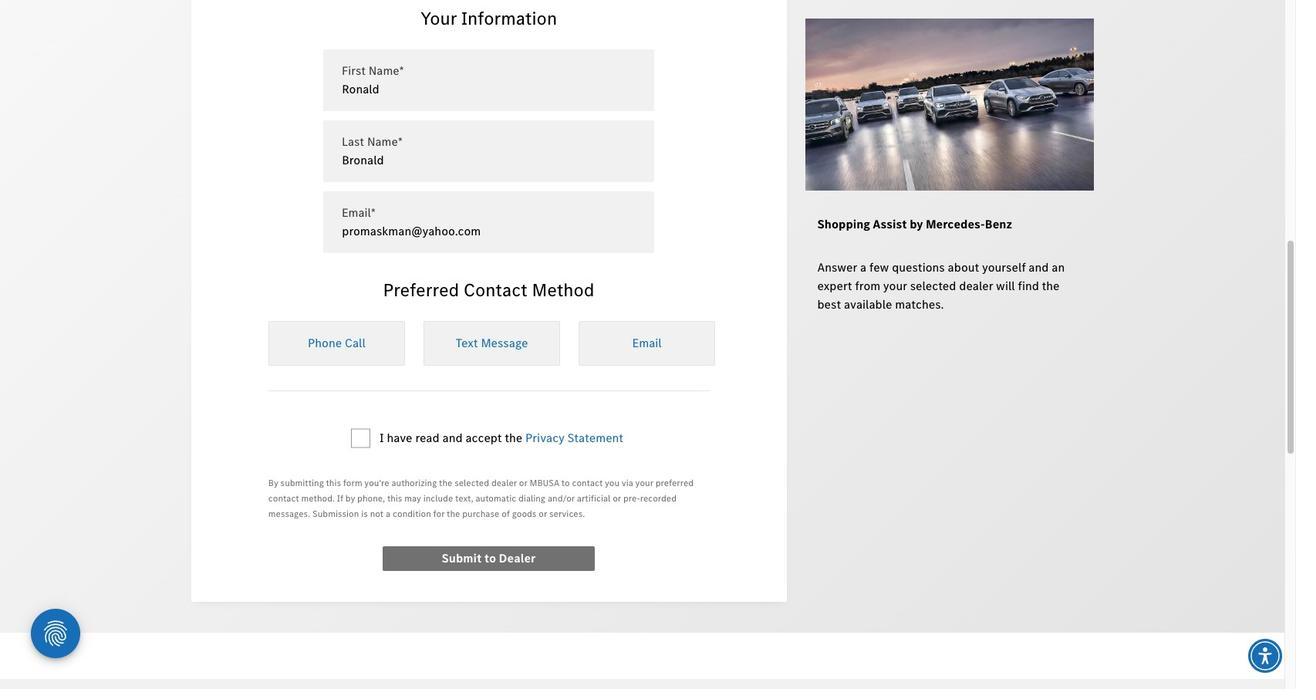 Task type: locate. For each thing, give the bounding box(es) containing it.
1 vertical spatial to
[[484, 550, 496, 567]]

assist
[[873, 216, 907, 232]]

the right for
[[447, 508, 460, 520]]

a right not
[[386, 508, 391, 520]]

first name
[[342, 63, 399, 79]]

the down the an
[[1042, 278, 1060, 294]]

by
[[910, 216, 923, 232], [346, 493, 355, 505]]

0 horizontal spatial email
[[342, 205, 371, 221]]

available
[[844, 296, 892, 313]]

a inside answer a few questions about yourself and an expert from your selected dealer will find the best available matches.
[[860, 259, 867, 276]]

0 horizontal spatial selected
[[455, 477, 489, 490]]

your inside by submitting this form you're authorizing the selected dealer or mbusa to contact you via your preferred contact method. if by phone, this may include text, automatic dialing and/or artificial or pre-recorded messages. submission is not a condition for the purchase of goods or services.
[[636, 477, 653, 490]]

0 horizontal spatial contact
[[268, 493, 299, 505]]

find
[[1018, 278, 1039, 294]]

0 vertical spatial dealer
[[959, 278, 993, 294]]

1 horizontal spatial a
[[860, 259, 867, 276]]

by right if
[[346, 493, 355, 505]]

selected
[[910, 278, 956, 294], [455, 477, 489, 490]]

name right last
[[367, 134, 398, 150]]

dealer
[[959, 278, 993, 294], [491, 477, 517, 490]]

information
[[461, 6, 557, 31]]

0 horizontal spatial by
[[346, 493, 355, 505]]

0 vertical spatial to
[[562, 477, 570, 490]]

benz
[[985, 216, 1012, 232]]

the
[[1042, 278, 1060, 294], [505, 430, 523, 446], [439, 477, 452, 490], [447, 508, 460, 520]]

messages.
[[268, 508, 310, 520]]

and left the an
[[1029, 259, 1049, 276]]

dealer inside by submitting this form you're authorizing the selected dealer or mbusa to contact you via your preferred contact method. if by phone, this may include text, automatic dialing and/or artificial or pre-recorded messages. submission is not a condition for the purchase of goods or services.
[[491, 477, 517, 490]]

accept
[[466, 430, 502, 446]]

expert
[[818, 278, 852, 294]]

1 horizontal spatial email
[[632, 335, 662, 351]]

text,
[[455, 493, 473, 505]]

0 vertical spatial selected
[[910, 278, 956, 294]]

0 vertical spatial contact
[[572, 477, 603, 490]]

1 vertical spatial name
[[367, 134, 398, 150]]

0 vertical spatial your
[[883, 278, 907, 294]]

0 horizontal spatial to
[[484, 550, 496, 567]]

recorded
[[640, 493, 677, 505]]

0 vertical spatial this
[[326, 477, 341, 490]]

this up if
[[326, 477, 341, 490]]

services.
[[549, 508, 585, 520]]

may
[[405, 493, 421, 505]]

name right the first
[[369, 63, 399, 79]]

email
[[342, 205, 371, 221], [632, 335, 662, 351]]

1 horizontal spatial or
[[539, 508, 547, 520]]

include
[[423, 493, 453, 505]]

0 vertical spatial a
[[860, 259, 867, 276]]

the inside answer a few questions about yourself and an expert from your selected dealer will find the best available matches.
[[1042, 278, 1060, 294]]

1 horizontal spatial by
[[910, 216, 923, 232]]

contact up artificial
[[572, 477, 603, 490]]

submission
[[313, 508, 359, 520]]

1 vertical spatial a
[[386, 508, 391, 520]]

of
[[502, 508, 510, 520]]

or left 'pre-' at the left bottom
[[613, 493, 621, 505]]

selected inside by submitting this form you're authorizing the selected dealer or mbusa to contact you via your preferred contact method. if by phone, this may include text, automatic dialing and/or artificial or pre-recorded messages. submission is not a condition for the purchase of goods or services.
[[455, 477, 489, 490]]

is
[[361, 508, 368, 520]]

a left few
[[860, 259, 867, 276]]

selected up matches.
[[910, 278, 956, 294]]

0 horizontal spatial dealer
[[491, 477, 517, 490]]

this
[[326, 477, 341, 490], [387, 493, 402, 505]]

by
[[268, 477, 278, 490]]

text
[[456, 335, 478, 351]]

your right 'via'
[[636, 477, 653, 490]]

shopping assist brand info image
[[805, 19, 1094, 191]]

0 vertical spatial email
[[342, 205, 371, 221]]

method.
[[301, 493, 335, 505]]

0 vertical spatial by
[[910, 216, 923, 232]]

preferred
[[383, 278, 459, 303]]

to up and/or on the bottom
[[562, 477, 570, 490]]

and right the read
[[443, 430, 463, 446]]

0 horizontal spatial your
[[636, 477, 653, 490]]

and
[[1029, 259, 1049, 276], [443, 430, 463, 446]]

0 horizontal spatial or
[[519, 477, 528, 490]]

1 vertical spatial and
[[443, 430, 463, 446]]

message
[[481, 335, 528, 351]]

you
[[605, 477, 620, 490]]

1 horizontal spatial to
[[562, 477, 570, 490]]

2 horizontal spatial or
[[613, 493, 621, 505]]

an
[[1052, 259, 1065, 276]]

submit
[[442, 550, 482, 567]]

by inside by submitting this form you're authorizing the selected dealer or mbusa to contact you via your preferred contact method. if by phone, this may include text, automatic dialing and/or artificial or pre-recorded messages. submission is not a condition for the purchase of goods or services.
[[346, 493, 355, 505]]

1 vertical spatial this
[[387, 493, 402, 505]]

selected up text,
[[455, 477, 489, 490]]

shopping
[[818, 216, 870, 232]]

you're
[[364, 477, 389, 490]]

0 vertical spatial or
[[519, 477, 528, 490]]

1 vertical spatial or
[[613, 493, 621, 505]]

not
[[370, 508, 384, 520]]

call
[[345, 335, 366, 351]]

for
[[433, 508, 445, 520]]

1 horizontal spatial contact
[[572, 477, 603, 490]]

1 vertical spatial dealer
[[491, 477, 517, 490]]

1 vertical spatial by
[[346, 493, 355, 505]]

questions
[[892, 259, 945, 276]]

1 vertical spatial contact
[[268, 493, 299, 505]]

about
[[948, 259, 979, 276]]

0 horizontal spatial and
[[443, 430, 463, 446]]

selected inside answer a few questions about yourself and an expert from your selected dealer will find the best available matches.
[[910, 278, 956, 294]]

a
[[860, 259, 867, 276], [386, 508, 391, 520]]

1 horizontal spatial your
[[883, 278, 907, 294]]

1 horizontal spatial and
[[1029, 259, 1049, 276]]

method
[[532, 278, 595, 303]]

to inside button
[[484, 550, 496, 567]]

or right goods
[[539, 508, 547, 520]]

dealer down about
[[959, 278, 993, 294]]

1 vertical spatial email
[[632, 335, 662, 351]]

1 vertical spatial selected
[[455, 477, 489, 490]]

contact
[[572, 477, 603, 490], [268, 493, 299, 505]]

1 vertical spatial your
[[636, 477, 653, 490]]

your down few
[[883, 278, 907, 294]]

name
[[369, 63, 399, 79], [367, 134, 398, 150]]

contact up messages.
[[268, 493, 299, 505]]

or
[[519, 477, 528, 490], [613, 493, 621, 505], [539, 508, 547, 520]]

text message
[[456, 335, 528, 351]]

First Name text field
[[342, 81, 636, 99]]

dealer up automatic
[[491, 477, 517, 490]]

0 horizontal spatial a
[[386, 508, 391, 520]]

dialing
[[519, 493, 546, 505]]

or up the dialing
[[519, 477, 528, 490]]

to
[[562, 477, 570, 490], [484, 550, 496, 567]]

few
[[869, 259, 889, 276]]

by submitting this form you're authorizing the selected dealer or mbusa to contact you via your preferred contact method. if by phone, this may include text, automatic dialing and/or artificial or pre-recorded messages. submission is not a condition for the purchase of goods or services.
[[268, 477, 694, 520]]

if
[[337, 493, 343, 505]]

0 vertical spatial name
[[369, 63, 399, 79]]

will
[[996, 278, 1015, 294]]

your inside answer a few questions about yourself and an expert from your selected dealer will find the best available matches.
[[883, 278, 907, 294]]

1 horizontal spatial dealer
[[959, 278, 993, 294]]

form
[[343, 477, 362, 490]]

the up the include
[[439, 477, 452, 490]]

i
[[380, 430, 384, 446]]

submitting
[[281, 477, 324, 490]]

1 horizontal spatial selected
[[910, 278, 956, 294]]

your
[[883, 278, 907, 294], [636, 477, 653, 490]]

by right assist
[[910, 216, 923, 232]]

0 horizontal spatial this
[[326, 477, 341, 490]]

0 vertical spatial and
[[1029, 259, 1049, 276]]

have
[[387, 430, 412, 446]]

this left may
[[387, 493, 402, 505]]

goods
[[512, 508, 537, 520]]

name for last name
[[367, 134, 398, 150]]

to left "dealer"
[[484, 550, 496, 567]]

submit to dealer button
[[383, 547, 595, 571]]



Task type: describe. For each thing, give the bounding box(es) containing it.
last name
[[342, 134, 398, 150]]

authorizing
[[392, 477, 437, 490]]

shopping assist by mercedes-benz
[[818, 216, 1012, 232]]

answer a few questions about yourself and an expert from your selected dealer will find the best available matches.
[[818, 259, 1065, 313]]

the right accept
[[505, 430, 523, 446]]

statement
[[568, 430, 624, 446]]

your
[[421, 6, 457, 31]]

2 vertical spatial or
[[539, 508, 547, 520]]

Email text field
[[342, 223, 636, 241]]

1 horizontal spatial this
[[387, 493, 402, 505]]

preferred contact method
[[383, 278, 595, 303]]

name for first name
[[369, 63, 399, 79]]

open privacy settings image
[[31, 609, 80, 658]]

yourself
[[982, 259, 1026, 276]]

pre-
[[623, 493, 640, 505]]

and inside answer a few questions about yourself and an expert from your selected dealer will find the best available matches.
[[1029, 259, 1049, 276]]

mbusa
[[530, 477, 559, 490]]

Last Name text field
[[342, 152, 636, 170]]

purchase
[[462, 508, 500, 520]]

your information
[[421, 6, 557, 31]]

best
[[818, 296, 841, 313]]

preferred
[[656, 477, 694, 490]]

and/or
[[548, 493, 575, 505]]

contact
[[464, 278, 528, 303]]

read
[[415, 430, 440, 446]]

phone
[[308, 335, 342, 351]]

a inside by submitting this form you're authorizing the selected dealer or mbusa to contact you via your preferred contact method. if by phone, this may include text, automatic dialing and/or artificial or pre-recorded messages. submission is not a condition for the purchase of goods or services.
[[386, 508, 391, 520]]

privacy statement link
[[526, 430, 624, 446]]

to inside by submitting this form you're authorizing the selected dealer or mbusa to contact you via your preferred contact method. if by phone, this may include text, automatic dialing and/or artificial or pre-recorded messages. submission is not a condition for the purchase of goods or services.
[[562, 477, 570, 490]]

dealer
[[499, 550, 536, 567]]

artificial
[[577, 493, 611, 505]]

dealer inside answer a few questions about yourself and an expert from your selected dealer will find the best available matches.
[[959, 278, 993, 294]]

submit to dealer
[[442, 550, 536, 567]]

via
[[622, 477, 633, 490]]

last
[[342, 134, 365, 150]]

matches.
[[895, 296, 944, 313]]

answer
[[818, 259, 857, 276]]

phone,
[[357, 493, 385, 505]]

i have read and accept the privacy statement
[[380, 430, 624, 446]]

mercedes-
[[926, 216, 985, 232]]

first
[[342, 63, 366, 79]]

from
[[855, 278, 881, 294]]

condition
[[393, 508, 431, 520]]

automatic
[[476, 493, 516, 505]]

privacy
[[526, 430, 565, 446]]

phone call
[[308, 335, 366, 351]]



Task type: vqa. For each thing, say whether or not it's contained in the screenshot.
leftmost your
yes



